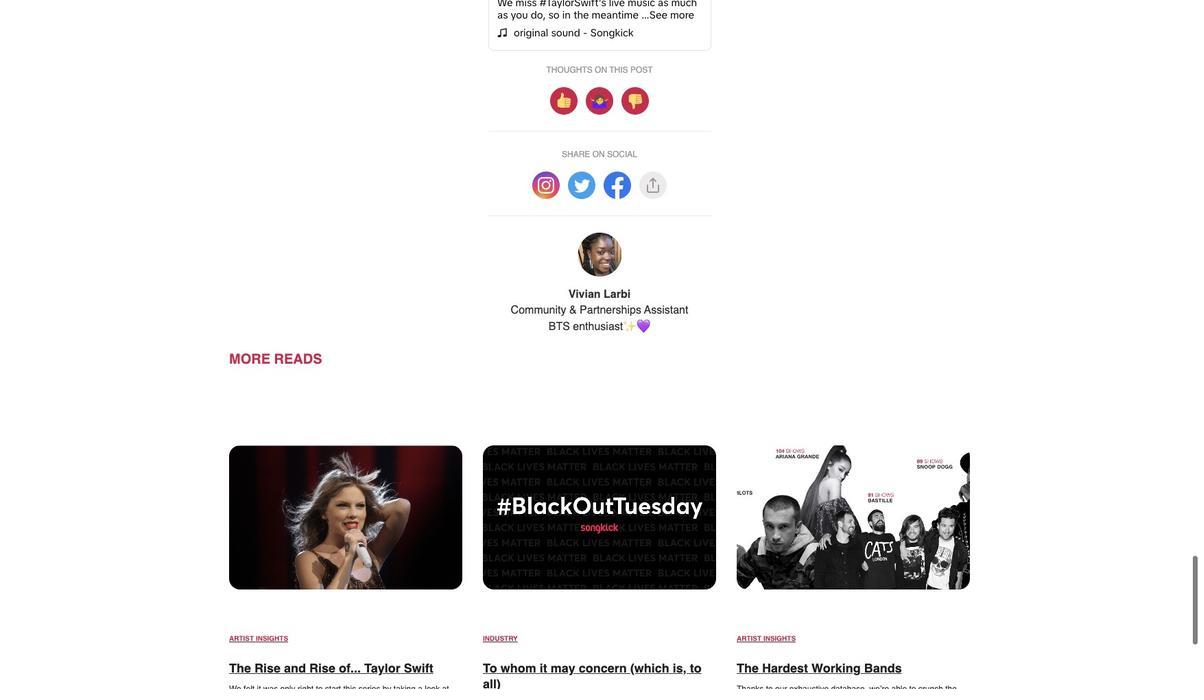 Task type: describe. For each thing, give the bounding box(es) containing it.
share on twitter image for share
[[568, 172, 596, 199]]

(which
[[630, 661, 670, 675]]

the for the hardest working bands
[[737, 661, 759, 675]]

insights for rise
[[256, 634, 288, 642]]

share
[[562, 150, 590, 159]]

artist for the hardest working bands
[[737, 634, 762, 642]]

thoughts on this post
[[547, 65, 653, 75]]

share on twitter image for thoughts
[[586, 87, 614, 115]]

more
[[229, 351, 270, 367]]

assistant
[[644, 304, 689, 316]]

concern
[[579, 661, 627, 675]]

vivian
[[569, 288, 601, 301]]

partnerships
[[580, 304, 642, 316]]

share on facebook image
[[622, 87, 649, 115]]

artist insights for hardest
[[737, 634, 796, 642]]

share on social
[[562, 150, 638, 159]]

bts
[[549, 320, 570, 333]]

community
[[511, 304, 567, 316]]

share on instagram image for share on social
[[533, 172, 560, 199]]

more reads
[[229, 351, 322, 367]]

working
[[812, 661, 861, 675]]

larbi
[[604, 288, 631, 301]]

enthusiast✨💜
[[573, 320, 651, 333]]

it
[[540, 661, 547, 675]]

is,
[[673, 661, 687, 675]]

swift
[[404, 661, 434, 675]]

the for the rise and rise of... taylor swift
[[229, 661, 251, 675]]

artist for the rise and rise of... taylor swift
[[229, 634, 254, 642]]

social
[[607, 150, 638, 159]]

bands
[[864, 661, 902, 675]]

on for this
[[595, 65, 607, 75]]

&
[[570, 304, 577, 316]]



Task type: vqa. For each thing, say whether or not it's contained in the screenshot.
first ARTIST INSIGHTS
yes



Task type: locate. For each thing, give the bounding box(es) containing it.
rise left and at the left bottom of the page
[[255, 661, 281, 675]]

2 insights from the left
[[764, 634, 796, 642]]

post
[[631, 65, 653, 75]]

1 artist from the left
[[229, 634, 254, 642]]

to whom it may concern (which is, to all)
[[483, 661, 702, 689]]

vivian larbi community & partnerships assistant bts enthusiast✨💜
[[511, 288, 689, 333]]

reads
[[274, 351, 322, 367]]

1 vertical spatial share on twitter image
[[568, 172, 596, 199]]

artist
[[229, 634, 254, 642], [737, 634, 762, 642]]

artist insights for rise
[[229, 634, 288, 642]]

insights for hardest
[[764, 634, 796, 642]]

whom
[[501, 661, 536, 675]]

1 horizontal spatial rise
[[310, 661, 336, 675]]

1 horizontal spatial artist insights
[[737, 634, 796, 642]]

insights
[[256, 634, 288, 642], [764, 634, 796, 642]]

the left hardest
[[737, 661, 759, 675]]

0 horizontal spatial the
[[229, 661, 251, 675]]

of...
[[339, 661, 361, 675]]

thoughts
[[547, 65, 593, 75]]

1 vertical spatial share on instagram image
[[533, 172, 560, 199]]

2 the from the left
[[737, 661, 759, 675]]

1 rise from the left
[[255, 661, 281, 675]]

artist insights
[[229, 634, 288, 642], [737, 634, 796, 642]]

and
[[284, 661, 306, 675]]

artist insights up and at the left bottom of the page
[[229, 634, 288, 642]]

share on instagram image for thoughts on this post
[[550, 87, 578, 115]]

share on twitter image down share
[[568, 172, 596, 199]]

on
[[595, 65, 607, 75], [593, 150, 605, 159]]

share on twitter image
[[586, 87, 614, 115], [568, 172, 596, 199]]

rise
[[255, 661, 281, 675], [310, 661, 336, 675]]

1 the from the left
[[229, 661, 251, 675]]

share on facebook image
[[604, 172, 631, 199]]

0 vertical spatial share on twitter image
[[586, 87, 614, 115]]

artist insights up hardest
[[737, 634, 796, 642]]

hardest
[[762, 661, 808, 675]]

on left this
[[595, 65, 607, 75]]

1 horizontal spatial artist
[[737, 634, 762, 642]]

0 horizontal spatial artist insights
[[229, 634, 288, 642]]

1 horizontal spatial the
[[737, 661, 759, 675]]

the left and at the left bottom of the page
[[229, 661, 251, 675]]

this
[[610, 65, 628, 75]]

2 artist insights from the left
[[737, 634, 796, 642]]

to
[[483, 661, 497, 675]]

taylor
[[364, 661, 401, 675]]

1 horizontal spatial insights
[[764, 634, 796, 642]]

insights up and at the left bottom of the page
[[256, 634, 288, 642]]

the rise and rise of... taylor swift
[[229, 661, 434, 675]]

0 vertical spatial share on instagram image
[[550, 87, 578, 115]]

may
[[551, 661, 576, 675]]

the hardest working bands
[[737, 661, 902, 675]]

share image
[[640, 172, 667, 199]]

to
[[690, 661, 702, 675]]

on for social
[[593, 150, 605, 159]]

0 horizontal spatial artist
[[229, 634, 254, 642]]

insights up hardest
[[764, 634, 796, 642]]

2 rise from the left
[[310, 661, 336, 675]]

share on twitter image down thoughts on this post
[[586, 87, 614, 115]]

rise left of...
[[310, 661, 336, 675]]

on right share
[[593, 150, 605, 159]]

1 insights from the left
[[256, 634, 288, 642]]

the
[[229, 661, 251, 675], [737, 661, 759, 675]]

all)
[[483, 677, 501, 689]]

1 vertical spatial on
[[593, 150, 605, 159]]

0 horizontal spatial rise
[[255, 661, 281, 675]]

industry
[[483, 634, 518, 642]]

author image
[[578, 233, 622, 277]]

1 artist insights from the left
[[229, 634, 288, 642]]

0 vertical spatial on
[[595, 65, 607, 75]]

2 artist from the left
[[737, 634, 762, 642]]

share on instagram image
[[550, 87, 578, 115], [533, 172, 560, 199]]

0 horizontal spatial insights
[[256, 634, 288, 642]]



